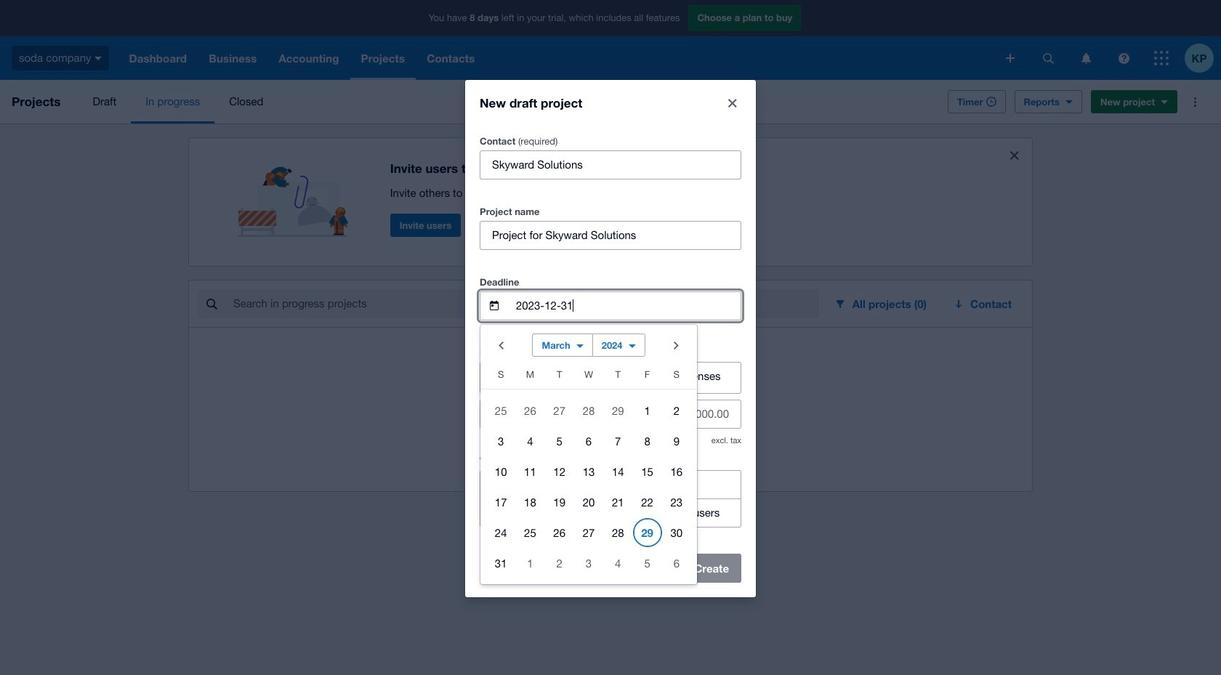 Task type: vqa. For each thing, say whether or not it's contained in the screenshot.
first Delete Account Balance icon from the top
no



Task type: describe. For each thing, give the bounding box(es) containing it.
fri mar 29 2024 cell
[[633, 518, 662, 547]]

wed mar 27 2024 cell
[[574, 518, 603, 547]]

wed mar 06 2024 cell
[[574, 426, 603, 455]]

Pick a date field
[[515, 292, 741, 319]]

sat mar 02 2024 cell
[[662, 396, 697, 425]]

sat mar 09 2024 cell
[[662, 426, 697, 455]]

fri mar 22 2024 cell
[[633, 487, 662, 516]]

sun mar 31 2024 cell
[[480, 548, 516, 578]]

wed mar 20 2024 cell
[[574, 487, 603, 516]]

1 row from the top
[[480, 365, 697, 389]]

sat mar 23 2024 cell
[[662, 487, 697, 516]]

thu mar 28 2024 cell
[[603, 518, 633, 547]]

tue mar 12 2024 cell
[[545, 457, 574, 486]]

sat mar 16 2024 cell
[[662, 457, 697, 486]]

tue mar 19 2024 cell
[[545, 487, 574, 516]]

fri mar 15 2024 cell
[[633, 457, 662, 486]]

next month image
[[662, 330, 691, 359]]

thu mar 14 2024 cell
[[603, 457, 633, 486]]

mon mar 18 2024 cell
[[516, 487, 545, 516]]

sun mar 10 2024 cell
[[480, 457, 516, 486]]

3 row from the top
[[480, 426, 697, 456]]

thu mar 07 2024 cell
[[603, 426, 633, 455]]

1 horizontal spatial svg image
[[1154, 51, 1169, 65]]

mon mar 11 2024 cell
[[516, 457, 545, 486]]

4 row from the top
[[480, 456, 697, 487]]

sun mar 17 2024 cell
[[480, 487, 516, 516]]

sun mar 03 2024 cell
[[480, 426, 516, 455]]

sun mar 24 2024 cell
[[480, 518, 516, 547]]



Task type: locate. For each thing, give the bounding box(es) containing it.
row up wed mar 06 2024 cell
[[480, 395, 697, 426]]

group
[[480, 325, 697, 584], [480, 470, 741, 527]]

0 horizontal spatial svg image
[[1006, 54, 1015, 63]]

last month image
[[486, 330, 515, 359]]

e.g. 10,000.00 field
[[480, 400, 741, 428]]

dialog
[[465, 80, 756, 597]]

thu mar 21 2024 cell
[[603, 487, 633, 516]]

mon mar 04 2024 cell
[[516, 426, 545, 455]]

row group
[[480, 395, 697, 578]]

tue mar 05 2024 cell
[[545, 426, 574, 455]]

sat mar 30 2024 cell
[[662, 518, 697, 547]]

row up 'wed mar 27 2024' cell
[[480, 487, 697, 517]]

Find or create a contact field
[[480, 151, 741, 178]]

fri mar 08 2024 cell
[[633, 426, 662, 455]]

wed mar 13 2024 cell
[[574, 457, 603, 486]]

2 row from the top
[[480, 395, 697, 426]]

row down wed mar 06 2024 cell
[[480, 456, 697, 487]]

mon mar 25 2024 cell
[[516, 518, 545, 547]]

row down wed mar 20 2024 cell
[[480, 517, 697, 548]]

row up wed mar 13 2024 cell
[[480, 426, 697, 456]]

invite users to projects image
[[238, 150, 355, 237]]

row up 'e.g. 10,000.00' "field"
[[480, 365, 697, 389]]

6 row from the top
[[480, 517, 697, 548]]

svg image
[[1154, 51, 1169, 65], [1006, 54, 1015, 63]]

fri mar 01 2024 cell
[[633, 396, 662, 425]]

None field
[[480, 221, 741, 249]]

tue mar 26 2024 cell
[[545, 518, 574, 547]]

Search in progress projects search field
[[232, 290, 819, 318]]

svg image
[[1043, 53, 1054, 64], [1081, 53, 1091, 64], [1118, 53, 1129, 64], [95, 57, 102, 60]]

5 row from the top
[[480, 487, 697, 517]]

grid
[[480, 365, 697, 578]]

row
[[480, 365, 697, 389], [480, 395, 697, 426], [480, 426, 697, 456], [480, 456, 697, 487], [480, 487, 697, 517], [480, 517, 697, 548]]

banner
[[0, 0, 1221, 80]]



